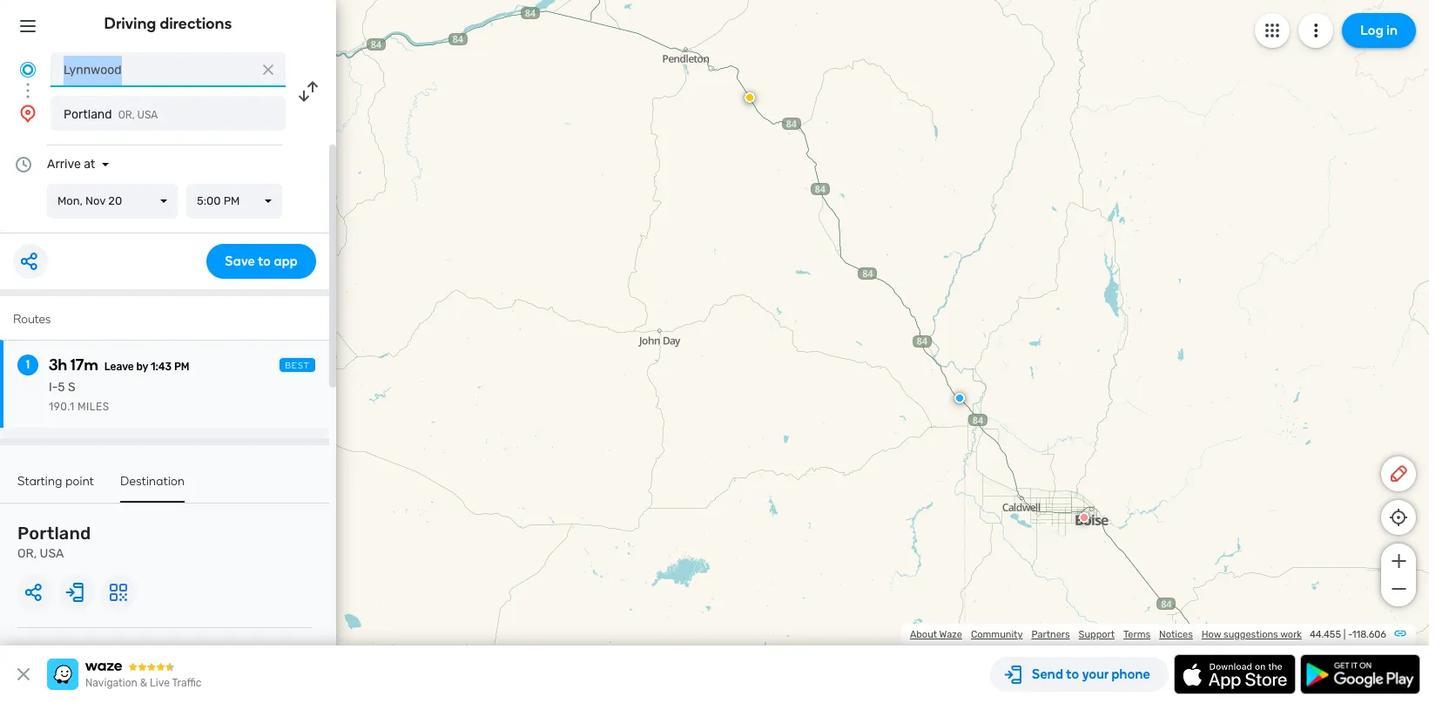 Task type: locate. For each thing, give the bounding box(es) containing it.
location image
[[17, 103, 38, 124]]

2 horizontal spatial or,
[[142, 66, 160, 79]]

community link
[[971, 629, 1023, 640]]

i-5 s 190.1 miles
[[49, 380, 110, 413]]

portland up at
[[64, 107, 112, 122]]

mon, nov 20
[[58, 194, 122, 207]]

notices link
[[1160, 629, 1193, 640]]

how
[[1202, 629, 1222, 640]]

nov
[[85, 194, 106, 207]]

usa down starting point button
[[40, 546, 64, 561]]

navigation
[[85, 677, 138, 689]]

-
[[1349, 629, 1353, 640]]

1 horizontal spatial or,
[[118, 109, 135, 121]]

1 horizontal spatial pm
[[224, 194, 240, 207]]

pm
[[224, 194, 240, 207], [174, 361, 190, 373]]

2 horizontal spatial usa
[[163, 66, 185, 79]]

usa
[[163, 66, 185, 79], [137, 109, 158, 121], [40, 546, 64, 561]]

44.455
[[1310, 629, 1342, 640]]

portland down starting point button
[[17, 523, 91, 544]]

usa down 'driving directions'
[[163, 66, 185, 79]]

portland
[[64, 107, 112, 122], [17, 523, 91, 544]]

1 vertical spatial portland or, usa
[[17, 523, 91, 561]]

work
[[1281, 629, 1303, 640]]

pm inside list box
[[224, 194, 240, 207]]

pencil image
[[1389, 464, 1410, 484]]

0 vertical spatial portland
[[64, 107, 112, 122]]

1
[[26, 357, 30, 372]]

zoom out image
[[1388, 579, 1410, 599]]

or, right portland,
[[142, 66, 160, 79]]

17m
[[71, 355, 98, 375]]

how suggestions work link
[[1202, 629, 1303, 640]]

support
[[1079, 629, 1115, 640]]

s
[[68, 380, 76, 395]]

portland or, usa
[[64, 107, 158, 122], [17, 523, 91, 561]]

0 vertical spatial pm
[[224, 194, 240, 207]]

1 vertical spatial or,
[[118, 109, 135, 121]]

or, down portland,
[[118, 109, 135, 121]]

2 vertical spatial or,
[[17, 546, 37, 561]]

support link
[[1079, 629, 1115, 640]]

0 horizontal spatial or,
[[17, 546, 37, 561]]

pm right 1:43
[[174, 361, 190, 373]]

0 vertical spatial usa
[[163, 66, 185, 79]]

Choose starting point text field
[[51, 52, 286, 87]]

about waze community partners support terms notices how suggestions work 44.455 | -118.606
[[910, 629, 1387, 640]]

suggestions
[[1224, 629, 1279, 640]]

link image
[[1394, 626, 1408, 640]]

usa down portland, or, usa
[[137, 109, 158, 121]]

best
[[285, 361, 310, 371]]

pm right 5:00
[[224, 194, 240, 207]]

5
[[58, 380, 65, 395]]

or,
[[142, 66, 160, 79], [118, 109, 135, 121], [17, 546, 37, 561]]

1 vertical spatial pm
[[174, 361, 190, 373]]

5:00 pm
[[197, 194, 240, 207]]

partners
[[1032, 629, 1070, 640]]

leave
[[104, 361, 134, 373]]

0 horizontal spatial pm
[[174, 361, 190, 373]]

terms
[[1124, 629, 1151, 640]]

partners link
[[1032, 629, 1070, 640]]

current location image
[[17, 59, 38, 80]]

directions
[[160, 14, 232, 33]]

&
[[140, 677, 147, 689]]

3h 17m leave by 1:43 pm
[[49, 355, 190, 375]]

about
[[910, 629, 938, 640]]

portland, or, usa
[[91, 66, 185, 79]]

mon,
[[58, 194, 83, 207]]

driving directions
[[104, 14, 232, 33]]

1 vertical spatial usa
[[137, 109, 158, 121]]

0 vertical spatial or,
[[142, 66, 160, 79]]

2 vertical spatial usa
[[40, 546, 64, 561]]

destination button
[[120, 474, 185, 503]]

portland or, usa down portland,
[[64, 107, 158, 122]]

notices
[[1160, 629, 1193, 640]]

traffic
[[172, 677, 202, 689]]

1 horizontal spatial usa
[[137, 109, 158, 121]]

portland or, usa down starting point button
[[17, 523, 91, 561]]

or, down starting point button
[[17, 546, 37, 561]]



Task type: describe. For each thing, give the bounding box(es) containing it.
|
[[1344, 629, 1346, 640]]

pm inside the 3h 17m leave by 1:43 pm
[[174, 361, 190, 373]]

i-
[[49, 380, 58, 395]]

driving
[[104, 14, 156, 33]]

point
[[66, 474, 94, 489]]

0 vertical spatial portland or, usa
[[64, 107, 158, 122]]

community
[[971, 629, 1023, 640]]

x image
[[260, 61, 277, 78]]

starting
[[17, 474, 62, 489]]

starting point button
[[17, 474, 94, 501]]

1 vertical spatial portland
[[17, 523, 91, 544]]

clock image
[[13, 154, 34, 175]]

arrive
[[47, 157, 81, 172]]

by
[[136, 361, 148, 373]]

police image
[[955, 393, 965, 403]]

3h
[[49, 355, 67, 375]]

zoom in image
[[1388, 551, 1410, 572]]

mon, nov 20 list box
[[47, 184, 178, 219]]

live
[[150, 677, 170, 689]]

x image
[[13, 664, 34, 685]]

0 horizontal spatial usa
[[40, 546, 64, 561]]

5:00 pm list box
[[186, 184, 282, 219]]

portland,
[[91, 66, 139, 79]]

destination
[[120, 474, 185, 489]]

at
[[84, 157, 95, 172]]

20
[[108, 194, 122, 207]]

190.1
[[49, 401, 75, 413]]

arrive at
[[47, 157, 95, 172]]

about waze link
[[910, 629, 963, 640]]

starting point
[[17, 474, 94, 489]]

road closed image
[[1080, 512, 1090, 523]]

miles
[[78, 401, 110, 413]]

5:00
[[197, 194, 221, 207]]

navigation & live traffic
[[85, 677, 202, 689]]

1:43
[[151, 361, 172, 373]]

118.606
[[1353, 629, 1387, 640]]

routes
[[13, 312, 51, 327]]

waze
[[940, 629, 963, 640]]

terms link
[[1124, 629, 1151, 640]]

hazard image
[[745, 92, 755, 103]]



Task type: vqa. For each thing, say whether or not it's contained in the screenshot.
4
no



